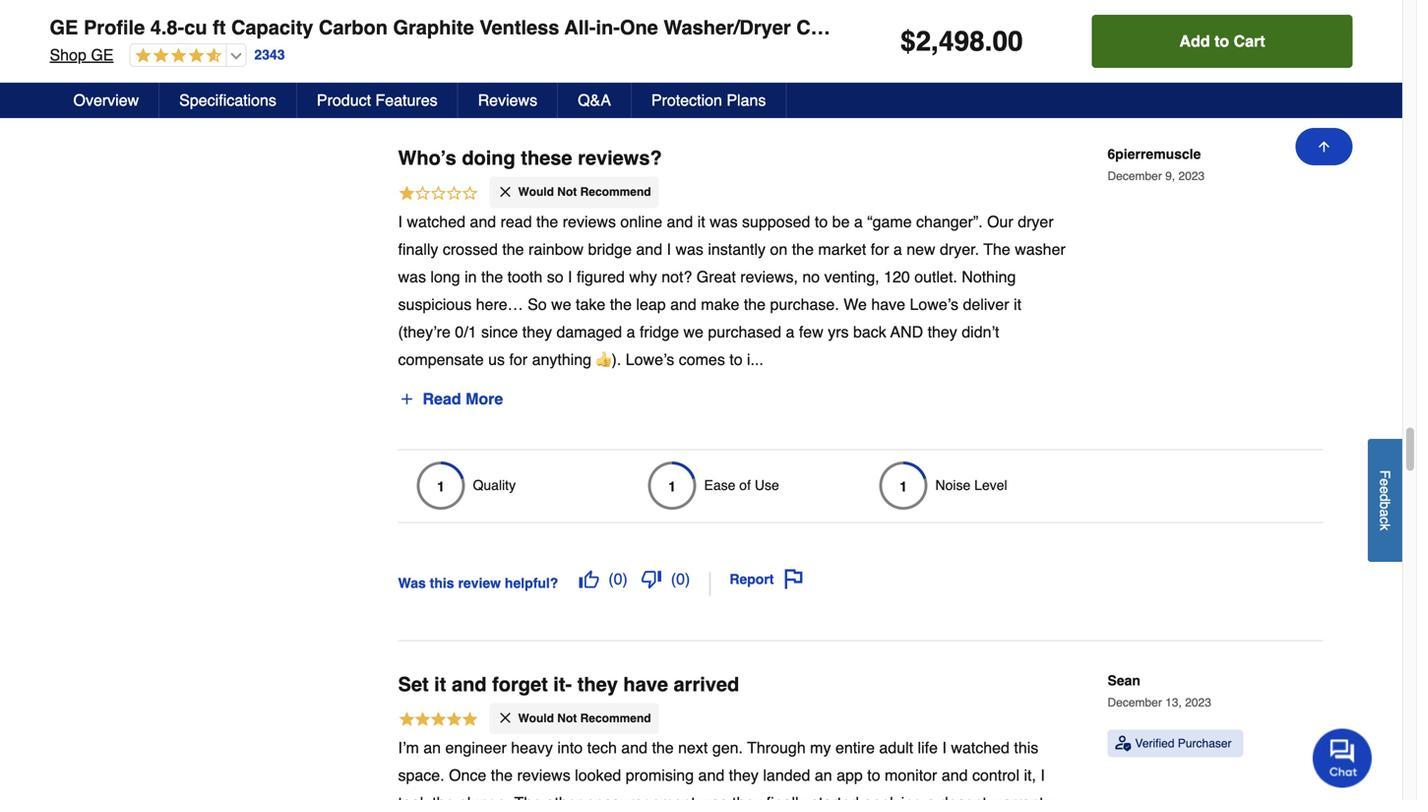 Task type: describe. For each thing, give the bounding box(es) containing it.
review
[[458, 575, 501, 591]]

add to cart
[[1180, 32, 1266, 50]]

long
[[431, 268, 460, 286]]

1 horizontal spatial an
[[815, 766, 832, 785]]

sean
[[1108, 673, 1141, 688]]

the right take
[[610, 295, 632, 313]]

overview button
[[54, 83, 160, 118]]

noise
[[936, 477, 971, 493]]

here…
[[476, 295, 523, 313]]

it,
[[1024, 766, 1036, 785]]

a right be
[[854, 212, 863, 231]]

b
[[1378, 502, 1393, 509]]

us
[[488, 350, 505, 369]]

and
[[891, 323, 924, 341]]

bridge
[[588, 240, 632, 258]]

washer
[[1015, 240, 1066, 258]]

and right tech
[[621, 739, 648, 757]]

read more
[[423, 390, 503, 408]]

the up "rainbow"
[[537, 212, 558, 231]]

would for reviews?
[[518, 185, 554, 199]]

level
[[975, 477, 1008, 493]]

specifications
[[179, 91, 277, 109]]

q&a button
[[558, 83, 632, 118]]

) for thumb up image
[[623, 570, 628, 588]]

crossed
[[443, 240, 498, 258]]

adult
[[879, 739, 914, 757]]

( for "thumb down" image
[[671, 570, 676, 588]]

yrs
[[828, 323, 849, 341]]

0 horizontal spatial for
[[509, 350, 528, 369]]

sean december 13, 2023
[[1108, 673, 1212, 710]]

all-
[[565, 16, 596, 39]]

chat invite button image
[[1313, 728, 1373, 788]]

and up 5 stars image
[[452, 673, 487, 696]]

specifications button
[[160, 83, 297, 118]]

2 e from the top
[[1378, 486, 1393, 494]]

verified purchaser
[[1136, 737, 1232, 750]]

noise level
[[936, 477, 1008, 493]]

applying
[[864, 794, 922, 800]]

1 for ease of use
[[669, 479, 676, 495]]

profile
[[84, 16, 145, 39]]

watched inside i watched and read the reviews online and it was supposed to be a "game changer". our dryer finally crossed the rainbow bridge and i was instantly on the market for a new dryer. the washer was long in the tooth so i figured why not? great reviews, no venting, 120 outlet. nothing suspicious here… so we take the leap and make the purchase. we have lowe's deliver it (they're 0/1 since they damaged a fridge we purchased a few yrs back and they didn't compensate us for anything 👍). lowe's comes to i...
[[407, 212, 466, 231]]

through
[[747, 739, 806, 757]]

it-
[[554, 673, 572, 696]]

supposed
[[742, 212, 811, 231]]

ge profile 4.8-cu ft capacity carbon graphite ventless all-in-one washer/dryer combo energy star
[[50, 16, 1010, 39]]

we
[[844, 295, 867, 313]]

arrow up image
[[1317, 139, 1332, 155]]

and right online
[[667, 212, 693, 231]]

(they're
[[398, 323, 451, 341]]

who's doing these reviews?
[[398, 147, 662, 169]]

0 vertical spatial this
[[430, 575, 454, 591]]

read more button
[[398, 383, 504, 415]]

changer".
[[917, 212, 983, 231]]

not for forget
[[557, 712, 577, 725]]

0 for "thumb down" image
[[676, 570, 685, 588]]

nothing
[[962, 268, 1016, 286]]

close image
[[498, 710, 513, 726]]

finally inside i'm an engineer heavy into tech and the next gen. through my entire adult life i watched this space. once the reviews looked promising and they landed an app to monitor and control it, i took the plunge. the other encouragement was they finally started applying a decent warran
[[767, 794, 807, 800]]

and down not?
[[670, 295, 697, 313]]

q&a
[[578, 91, 611, 109]]

i'm
[[398, 739, 419, 757]]

1 horizontal spatial for
[[871, 240, 889, 258]]

to left be
[[815, 212, 828, 231]]

1 e from the top
[[1378, 479, 1393, 486]]

set it and forget it- they have arrived
[[398, 673, 740, 696]]

engineer
[[445, 739, 507, 757]]

overview
[[73, 91, 139, 109]]

d
[[1378, 494, 1393, 502]]

i down 1 star "image"
[[398, 212, 403, 231]]

flag image
[[784, 569, 804, 589]]

close image
[[498, 184, 513, 200]]

life
[[918, 739, 938, 757]]

tooth
[[508, 268, 543, 286]]

protection
[[652, 91, 722, 109]]

product features button
[[297, 83, 458, 118]]

started
[[811, 794, 859, 800]]

i right so
[[568, 268, 572, 286]]

the inside i watched and read the reviews online and it was supposed to be a "game changer". our dryer finally crossed the rainbow bridge and i was instantly on the market for a new dryer. the washer was long in the tooth so i figured why not? great reviews, no venting, 120 outlet. nothing suspicious here… so we take the leap and make the purchase. we have lowe's deliver it (they're 0/1 since they damaged a fridge we purchased a few yrs back and they didn't compensate us for anything 👍). lowe's comes to i...
[[984, 240, 1011, 258]]

$ 2,498 . 00
[[901, 26, 1023, 57]]

dryer
[[1018, 212, 1054, 231]]

rainbow
[[529, 240, 584, 258]]

was this review helpful?
[[398, 575, 559, 591]]

recommend for forget
[[580, 712, 651, 725]]

graphite
[[393, 16, 474, 39]]

december for sean
[[1108, 696, 1162, 710]]

would for forget
[[518, 712, 554, 725]]

into
[[558, 739, 583, 757]]

arrived
[[674, 673, 740, 696]]

decent
[[940, 794, 987, 800]]

watched inside i'm an engineer heavy into tech and the next gen. through my entire adult life i watched this space. once the reviews looked promising and they landed an app to monitor and control it, i took the plunge. the other encouragement was they finally started applying a decent warran
[[951, 739, 1010, 757]]

would not recommend for forget
[[518, 712, 651, 725]]

in
[[465, 268, 477, 286]]

finally inside i watched and read the reviews online and it was supposed to be a "game changer". our dryer finally crossed the rainbow bridge and i was instantly on the market for a new dryer. the washer was long in the tooth so i figured why not? great reviews, no venting, 120 outlet. nothing suspicious here… so we take the leap and make the purchase. we have lowe's deliver it (they're 0/1 since they damaged a fridge we purchased a few yrs back and they didn't compensate us for anything 👍). lowe's comes to i...
[[398, 240, 438, 258]]

energy
[[870, 16, 953, 39]]

forget
[[492, 673, 548, 696]]

1 vertical spatial we
[[684, 323, 704, 341]]

was inside i'm an engineer heavy into tech and the next gen. through my entire adult life i watched this space. once the reviews looked promising and they landed an app to monitor and control it, i took the plunge. the other encouragement was they finally started applying a decent warran
[[700, 794, 728, 800]]

( for thumb up image
[[609, 570, 614, 588]]

f e e d b a c k button
[[1368, 439, 1403, 562]]

fridge
[[640, 323, 679, 341]]

cu
[[184, 16, 207, 39]]

the right 'on'
[[792, 240, 814, 258]]

protection plans button
[[632, 83, 787, 118]]

1 horizontal spatial ge
[[91, 46, 114, 64]]

read
[[423, 390, 461, 408]]

purchase.
[[770, 295, 839, 313]]

dryer.
[[940, 240, 980, 258]]

use
[[755, 477, 779, 493]]

one
[[620, 16, 658, 39]]

report button
[[723, 562, 811, 596]]

the inside i'm an engineer heavy into tech and the next gen. through my entire adult life i watched this space. once the reviews looked promising and they landed an app to monitor and control it, i took the plunge. the other encouragement was they finally started applying a decent warran
[[515, 794, 542, 800]]

and down gen.
[[698, 766, 725, 785]]

would not recommend for reviews?
[[518, 185, 651, 199]]

) for "thumb down" image
[[685, 570, 690, 588]]

0 horizontal spatial lowe's
[[626, 350, 675, 369]]

so
[[547, 268, 564, 286]]

1 for noise level
[[900, 479, 908, 495]]

13,
[[1166, 696, 1182, 710]]



Task type: locate. For each thing, give the bounding box(es) containing it.
entire
[[836, 739, 875, 757]]

1 left quality at bottom left
[[437, 479, 445, 495]]

reviews,
[[741, 268, 798, 286]]

a left the new
[[894, 240, 902, 258]]

2 ) from the left
[[685, 570, 690, 588]]

watched down 1 star "image"
[[407, 212, 466, 231]]

1 not from the top
[[557, 185, 577, 199]]

0 vertical spatial would
[[518, 185, 554, 199]]

2 december from the top
[[1108, 696, 1162, 710]]

back
[[853, 323, 887, 341]]

be
[[832, 212, 850, 231]]

finally up long
[[398, 240, 438, 258]]

1 horizontal spatial lowe's
[[910, 295, 959, 313]]

1 horizontal spatial ( 0 )
[[671, 570, 690, 588]]

0 right thumb up image
[[614, 570, 623, 588]]

since
[[481, 323, 518, 341]]

gen.
[[713, 739, 743, 757]]

an right i'm
[[424, 739, 441, 757]]

1 vertical spatial watched
[[951, 739, 1010, 757]]

it up great
[[698, 212, 706, 231]]

recommend down reviews?
[[580, 185, 651, 199]]

1 vertical spatial for
[[509, 350, 528, 369]]

finally down 'landed'
[[767, 794, 807, 800]]

reviews button
[[458, 83, 558, 118]]

not down these
[[557, 185, 577, 199]]

an up started
[[815, 766, 832, 785]]

0 horizontal spatial we
[[551, 295, 572, 313]]

1 vertical spatial finally
[[767, 794, 807, 800]]

1 vertical spatial 2023
[[1185, 696, 1212, 710]]

1 for quality
[[437, 479, 445, 495]]

0 horizontal spatial )
[[623, 570, 628, 588]]

it right set
[[434, 673, 446, 696]]

0 vertical spatial finally
[[398, 240, 438, 258]]

1 horizontal spatial have
[[872, 295, 906, 313]]

shop
[[50, 46, 86, 64]]

1 vertical spatial have
[[624, 673, 668, 696]]

watched up "control"
[[951, 739, 1010, 757]]

a up k
[[1378, 509, 1393, 517]]

who's
[[398, 147, 457, 169]]

plus image
[[399, 391, 415, 407]]

2 0 from the left
[[676, 570, 685, 588]]

0 vertical spatial it
[[698, 212, 706, 231]]

more
[[466, 390, 503, 408]]

no
[[803, 268, 820, 286]]

star
[[958, 16, 1010, 39]]

2 recommend from the top
[[580, 712, 651, 725]]

i'm an engineer heavy into tech and the next gen. through my entire adult life i watched this space. once the reviews looked promising and they landed an app to monitor and control it, i took the plunge. the other encouragement was they finally started applying a decent warran
[[398, 739, 1073, 800]]

not for reviews?
[[557, 185, 577, 199]]

1 vertical spatial december
[[1108, 696, 1162, 710]]

reviews?
[[578, 147, 662, 169]]

lowe's
[[910, 295, 959, 313], [626, 350, 675, 369]]

2 would not recommend from the top
[[518, 712, 651, 725]]

great
[[697, 268, 736, 286]]

thumb up image
[[579, 569, 599, 589]]

2 would from the top
[[518, 712, 554, 725]]

1 horizontal spatial this
[[1014, 739, 1039, 757]]

this up it, on the bottom
[[1014, 739, 1039, 757]]

would not recommend up into
[[518, 712, 651, 725]]

read
[[501, 212, 532, 231]]

0 vertical spatial for
[[871, 240, 889, 258]]

ge up shop
[[50, 16, 78, 39]]

why
[[629, 268, 657, 286]]

1 horizontal spatial we
[[684, 323, 704, 341]]

few
[[799, 323, 824, 341]]

2023 for sean
[[1185, 696, 1212, 710]]

0 horizontal spatial ge
[[50, 16, 78, 39]]

1 horizontal spatial it
[[698, 212, 706, 231]]

1 vertical spatial lowe's
[[626, 350, 675, 369]]

0/1
[[455, 323, 477, 341]]

2 ( from the left
[[671, 570, 676, 588]]

1 horizontal spatial 0
[[676, 570, 685, 588]]

for down '"game'
[[871, 240, 889, 258]]

reviews inside i'm an engineer heavy into tech and the next gen. through my entire adult life i watched this space. once the reviews looked promising and they landed an app to monitor and control it, i took the plunge. the other encouragement was they finally started applying a decent warran
[[517, 766, 571, 785]]

0 vertical spatial recommend
[[580, 185, 651, 199]]

this right was
[[430, 575, 454, 591]]

( right thumb up image
[[609, 570, 614, 588]]

recommend up tech
[[580, 712, 651, 725]]

( 0 ) right "thumb down" image
[[671, 570, 690, 588]]

and up decent
[[942, 766, 968, 785]]

it
[[698, 212, 706, 231], [1014, 295, 1022, 313], [434, 673, 446, 696]]

of
[[740, 477, 751, 493]]

the up the 'plunge.'
[[491, 766, 513, 785]]

0 vertical spatial not
[[557, 185, 577, 199]]

lowe's down fridge
[[626, 350, 675, 369]]

1 left noise
[[900, 479, 908, 495]]

have inside i watched and read the reviews online and it was supposed to be a "game changer". our dryer finally crossed the rainbow bridge and i was instantly on the market for a new dryer. the washer was long in the tooth so i figured why not? great reviews, no venting, 120 outlet. nothing suspicious here… so we take the leap and make the purchase. we have lowe's deliver it (they're 0/1 since they damaged a fridge we purchased a few yrs back and they didn't compensate us for anything 👍). lowe's comes to i...
[[872, 295, 906, 313]]

protection plans
[[652, 91, 766, 109]]

i up not?
[[667, 240, 671, 258]]

december down the 6pierremuscle in the right top of the page
[[1108, 169, 1162, 183]]

0 vertical spatial lowe's
[[910, 295, 959, 313]]

december down sean
[[1108, 696, 1162, 710]]

0 horizontal spatial 0
[[614, 570, 623, 588]]

0 vertical spatial watched
[[407, 212, 466, 231]]

december inside sean december 13, 2023
[[1108, 696, 1162, 710]]

1 0 from the left
[[614, 570, 623, 588]]

0 vertical spatial have
[[872, 295, 906, 313]]

ft
[[213, 16, 226, 39]]

quality
[[473, 477, 516, 493]]

helpful?
[[505, 575, 559, 591]]

1 star image
[[398, 184, 479, 205]]

2 ( 0 ) from the left
[[671, 570, 690, 588]]

these
[[521, 147, 572, 169]]

not?
[[662, 268, 692, 286]]

0 right "thumb down" image
[[676, 570, 685, 588]]

2023 inside 6pierremuscle december 9, 2023
[[1179, 169, 1205, 183]]

have down 120
[[872, 295, 906, 313]]

the left "other"
[[515, 794, 542, 800]]

to inside button
[[1215, 32, 1230, 50]]

comes
[[679, 350, 725, 369]]

the right took
[[432, 794, 454, 800]]

2023 right 9,
[[1179, 169, 1205, 183]]

1 horizontal spatial )
[[685, 570, 690, 588]]

i right it, on the bottom
[[1041, 766, 1045, 785]]

2023 right 13,
[[1185, 696, 1212, 710]]

i watched and read the reviews online and it was supposed to be a "game changer". our dryer finally crossed the rainbow bridge and i was instantly on the market for a new dryer. the washer was long in the tooth so i figured why not? great reviews, no venting, 120 outlet. nothing suspicious here… so we take the leap and make the purchase. we have lowe's deliver it (they're 0/1 since they damaged a fridge we purchased a few yrs back and they didn't compensate us for anything 👍). lowe's comes to i...
[[398, 212, 1066, 369]]

0 vertical spatial the
[[984, 240, 1011, 258]]

00
[[993, 26, 1023, 57]]

2 horizontal spatial it
[[1014, 295, 1022, 313]]

december for 6pierremuscle
[[1108, 169, 1162, 183]]

reviews up bridge at the top
[[563, 212, 616, 231]]

was up not?
[[676, 240, 704, 258]]

2343
[[254, 47, 285, 63]]

the up the purchased
[[744, 295, 766, 313]]

i
[[398, 212, 403, 231], [667, 240, 671, 258], [568, 268, 572, 286], [943, 739, 947, 757], [1041, 766, 1045, 785]]

1 vertical spatial it
[[1014, 295, 1022, 313]]

doing
[[462, 147, 516, 169]]

) left "thumb down" image
[[623, 570, 628, 588]]

the down read
[[502, 240, 524, 258]]

reviews
[[563, 212, 616, 231], [517, 766, 571, 785]]

( right "thumb down" image
[[671, 570, 676, 588]]

0 horizontal spatial the
[[515, 794, 542, 800]]

1 vertical spatial reviews
[[517, 766, 571, 785]]

1 horizontal spatial finally
[[767, 794, 807, 800]]

9,
[[1166, 169, 1176, 183]]

have
[[872, 295, 906, 313], [624, 673, 668, 696]]

a down "monitor"
[[927, 794, 936, 800]]

( 0 ) for "thumb down" image
[[671, 570, 690, 588]]

the right "in"
[[481, 268, 503, 286]]

on
[[770, 240, 788, 258]]

was left long
[[398, 268, 426, 286]]

set
[[398, 673, 429, 696]]

e up 'd'
[[1378, 479, 1393, 486]]

1 ( from the left
[[609, 570, 614, 588]]

to inside i'm an engineer heavy into tech and the next gen. through my entire adult life i watched this space. once the reviews looked promising and they landed an app to monitor and control it, i took the plunge. the other encouragement was they finally started applying a decent warran
[[868, 766, 881, 785]]

the down our
[[984, 240, 1011, 258]]

1 vertical spatial would not recommend
[[518, 712, 651, 725]]

reviews
[[478, 91, 538, 109]]

"game
[[868, 212, 912, 231]]

1 vertical spatial not
[[557, 712, 577, 725]]

c
[[1378, 517, 1393, 524]]

1 vertical spatial an
[[815, 766, 832, 785]]

features
[[376, 91, 438, 109]]

2,498
[[916, 26, 985, 57]]

0 horizontal spatial an
[[424, 739, 441, 757]]

we up comes
[[684, 323, 704, 341]]

for right us at the top of the page
[[509, 350, 528, 369]]

1 december from the top
[[1108, 169, 1162, 183]]

ease
[[704, 477, 736, 493]]

e up b
[[1378, 486, 1393, 494]]

so
[[528, 295, 547, 313]]

in-
[[596, 16, 620, 39]]

0 for thumb up image
[[614, 570, 623, 588]]

plans
[[727, 91, 766, 109]]

the up promising
[[652, 739, 674, 757]]

and
[[470, 212, 496, 231], [667, 212, 693, 231], [636, 240, 663, 258], [670, 295, 697, 313], [452, 673, 487, 696], [621, 739, 648, 757], [698, 766, 725, 785], [942, 766, 968, 785]]

not up into
[[557, 712, 577, 725]]

2 horizontal spatial 1
[[900, 479, 908, 495]]

was up instantly
[[710, 212, 738, 231]]

compensate
[[398, 350, 484, 369]]

have left arrived
[[624, 673, 668, 696]]

app
[[837, 766, 863, 785]]

a inside i'm an engineer heavy into tech and the next gen. through my entire adult life i watched this space. once the reviews looked promising and they landed an app to monitor and control it, i took the plunge. the other encouragement was they finally started applying a decent warran
[[927, 794, 936, 800]]

ge down the profile
[[91, 46, 114, 64]]

to right add
[[1215, 32, 1230, 50]]

1 1 from the left
[[437, 479, 445, 495]]

1 vertical spatial ge
[[91, 46, 114, 64]]

next
[[678, 739, 708, 757]]

5 stars image
[[398, 710, 479, 731]]

0 vertical spatial an
[[424, 739, 441, 757]]

0 vertical spatial we
[[551, 295, 572, 313]]

it right deliver
[[1014, 295, 1022, 313]]

would not recommend down reviews?
[[518, 185, 651, 199]]

landed
[[763, 766, 811, 785]]

0 horizontal spatial watched
[[407, 212, 466, 231]]

lowe's down outlet.
[[910, 295, 959, 313]]

looked
[[575, 766, 621, 785]]

k
[[1378, 524, 1393, 531]]

space.
[[398, 766, 445, 785]]

reviews inside i watched and read the reviews online and it was supposed to be a "game changer". our dryer finally crossed the rainbow bridge and i was instantly on the market for a new dryer. the washer was long in the tooth so i figured why not? great reviews, no venting, 120 outlet. nothing suspicious here… so we take the leap and make the purchase. we have lowe's deliver it (they're 0/1 since they damaged a fridge we purchased a few yrs back and they didn't compensate us for anything 👍). lowe's comes to i...
[[563, 212, 616, 231]]

4.6 stars image
[[130, 47, 222, 65]]

( 0 ) for thumb up image
[[609, 570, 628, 588]]

2 not from the top
[[557, 712, 577, 725]]

0 vertical spatial ge
[[50, 16, 78, 39]]

new
[[907, 240, 936, 258]]

thumb down image
[[642, 569, 661, 589]]

finally
[[398, 240, 438, 258], [767, 794, 807, 800]]

a
[[854, 212, 863, 231], [894, 240, 902, 258], [627, 323, 635, 341], [786, 323, 795, 341], [1378, 509, 1393, 517], [927, 794, 936, 800]]

product features
[[317, 91, 438, 109]]

2023 for 6pierremuscle
[[1179, 169, 1205, 183]]

a inside f e e d b a c k button
[[1378, 509, 1393, 517]]

a left fridge
[[627, 323, 635, 341]]

add
[[1180, 32, 1210, 50]]

reviews up "other"
[[517, 766, 571, 785]]

0 horizontal spatial 1
[[437, 479, 445, 495]]

2 vertical spatial it
[[434, 673, 446, 696]]

would right close icon
[[518, 185, 554, 199]]

verified purchaser icon image
[[1116, 736, 1132, 751]]

recommend
[[580, 185, 651, 199], [580, 712, 651, 725]]

i right the life
[[943, 739, 947, 757]]

1 recommend from the top
[[580, 185, 651, 199]]

0 horizontal spatial it
[[434, 673, 446, 696]]

shop ge
[[50, 46, 114, 64]]

1 would from the top
[[518, 185, 554, 199]]

1 vertical spatial this
[[1014, 739, 1039, 757]]

and up why
[[636, 240, 663, 258]]

0 vertical spatial would not recommend
[[518, 185, 651, 199]]

0 vertical spatial 2023
[[1179, 169, 1205, 183]]

1 left ease
[[669, 479, 676, 495]]

1 vertical spatial the
[[515, 794, 542, 800]]

control
[[973, 766, 1020, 785]]

our
[[987, 212, 1014, 231]]

2 1 from the left
[[669, 479, 676, 495]]

for
[[871, 240, 889, 258], [509, 350, 528, 369]]

didn't
[[962, 323, 1000, 341]]

ease of use
[[704, 477, 779, 493]]

0 horizontal spatial this
[[430, 575, 454, 591]]

1 vertical spatial recommend
[[580, 712, 651, 725]]

1 ) from the left
[[623, 570, 628, 588]]

recommend for reviews?
[[580, 185, 651, 199]]

( 0 ) right thumb up image
[[609, 570, 628, 588]]

120
[[884, 268, 910, 286]]

would up heavy at the left bottom of the page
[[518, 712, 554, 725]]

an
[[424, 739, 441, 757], [815, 766, 832, 785]]

(
[[609, 570, 614, 588], [671, 570, 676, 588]]

online
[[621, 212, 663, 231]]

0 vertical spatial december
[[1108, 169, 1162, 183]]

0 vertical spatial reviews
[[563, 212, 616, 231]]

verified
[[1136, 737, 1175, 750]]

once
[[449, 766, 487, 785]]

to right the app
[[868, 766, 881, 785]]

washer/dryer
[[664, 16, 791, 39]]

1 horizontal spatial the
[[984, 240, 1011, 258]]

december inside 6pierremuscle december 9, 2023
[[1108, 169, 1162, 183]]

2023 inside sean december 13, 2023
[[1185, 696, 1212, 710]]

we right so
[[551, 295, 572, 313]]

ge
[[50, 16, 78, 39], [91, 46, 114, 64]]

to left i...
[[730, 350, 743, 369]]

0 horizontal spatial finally
[[398, 240, 438, 258]]

1 would not recommend from the top
[[518, 185, 651, 199]]

this inside i'm an engineer heavy into tech and the next gen. through my entire adult life i watched this space. once the reviews looked promising and they landed an app to monitor and control it, i took the plunge. the other encouragement was they finally started applying a decent warran
[[1014, 739, 1039, 757]]

1 horizontal spatial 1
[[669, 479, 676, 495]]

add to cart button
[[1092, 15, 1353, 68]]

a left few
[[786, 323, 795, 341]]

1 horizontal spatial watched
[[951, 739, 1010, 757]]

1 vertical spatial would
[[518, 712, 554, 725]]

other
[[546, 794, 582, 800]]

0 horizontal spatial ( 0 )
[[609, 570, 628, 588]]

1 horizontal spatial (
[[671, 570, 676, 588]]

6pierremuscle
[[1108, 146, 1201, 162]]

was down gen.
[[700, 794, 728, 800]]

report
[[730, 571, 774, 587]]

0 horizontal spatial (
[[609, 570, 614, 588]]

0 horizontal spatial have
[[624, 673, 668, 696]]

) right "thumb down" image
[[685, 570, 690, 588]]

3 1 from the left
[[900, 479, 908, 495]]

1 ( 0 ) from the left
[[609, 570, 628, 588]]

and up crossed
[[470, 212, 496, 231]]



Task type: vqa. For each thing, say whether or not it's contained in the screenshot.
right "With"
no



